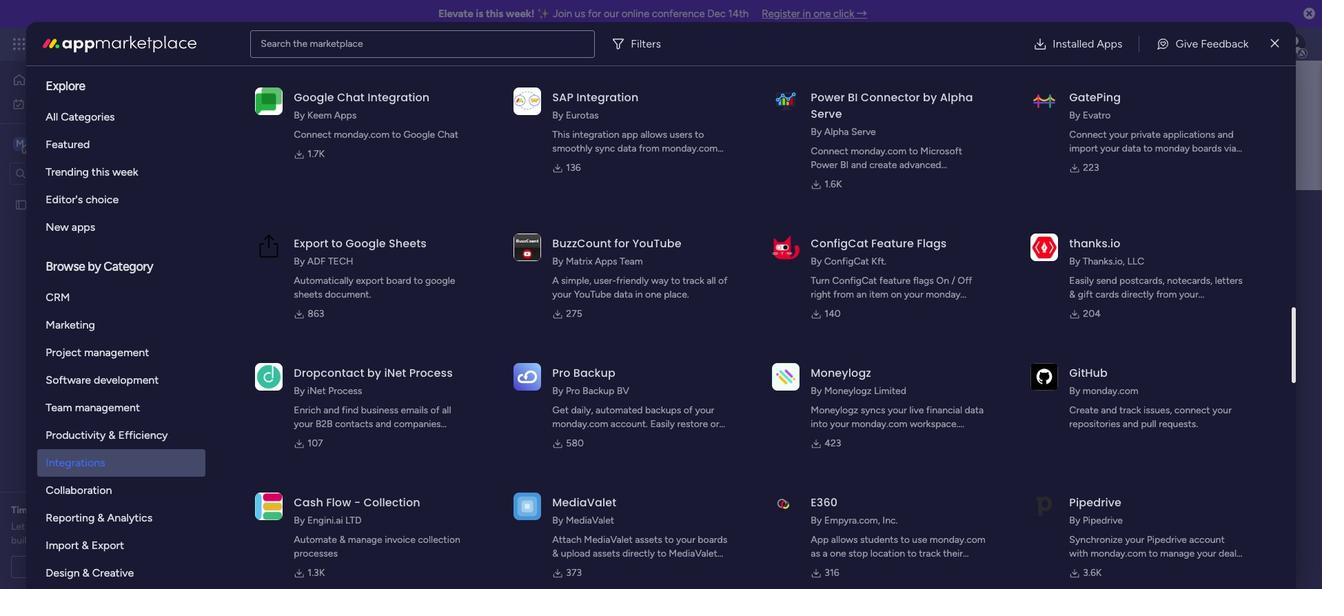 Task type: vqa. For each thing, say whether or not it's contained in the screenshot.
bottom Power
yes



Task type: describe. For each thing, give the bounding box(es) containing it.
and inside connect your private applications and import your data to monday boards via web services.
[[1218, 129, 1234, 141]]

inbox image
[[1111, 37, 1125, 51]]

youtube inside a simple, user-friendly way to track all of your youtube data in one place.
[[574, 289, 612, 301]]

development
[[94, 374, 159, 387]]

0 vertical spatial process
[[409, 365, 453, 381]]

by inside pipedrive by pipedrive
[[1070, 515, 1081, 527]]

track inside create and track issues, connect your repositories and pull requests.
[[1120, 405, 1141, 416]]

monday.com inside easily send postcards, notecards, letters & gift cards directly from your monday.com boards.
[[1070, 303, 1126, 314]]

1 vertical spatial backup
[[583, 385, 615, 397]]

all
[[46, 110, 58, 123]]

sap integration by eurotas
[[553, 90, 639, 121]]

invoice
[[385, 534, 416, 546]]

1 vertical spatial pro
[[566, 385, 580, 397]]

0 horizontal spatial this
[[92, 165, 110, 179]]

manage inside synchronize your pipedrive account with monday.com to manage your deals, contacts and activities and convert them into workflows.
[[1161, 548, 1195, 560]]

to inside connect monday.com to microsoft power bi and create advanced monday.com reports!
[[909, 145, 918, 157]]

track inside a simple, user-friendly way to track all of your youtube data in one place.
[[683, 275, 705, 287]]

your inside create and track issues, connect your repositories and pull requests.
[[1213, 405, 1232, 416]]

& inside attach mediavalet assets to your boards & upload assets directly to mediavalet from within monday.com
[[553, 548, 559, 560]]

recent boards
[[260, 278, 332, 291]]

and inside 'app allows students to use monday.com as a one stop location to track their assignments and submit them in canvas.'
[[868, 562, 884, 574]]

register
[[762, 8, 800, 20]]

schedule
[[45, 561, 85, 573]]

attach
[[553, 534, 582, 546]]

1 horizontal spatial assets
[[635, 534, 662, 546]]

of inside enrich and find business emails of all your b2b contacts and companies automatically.
[[431, 405, 440, 416]]

and up repositories
[[1101, 405, 1117, 416]]

integration inside sap integration by eurotas
[[577, 90, 639, 105]]

app logo image for buzzcount for youtube
[[514, 234, 542, 261]]

by inside moneylogz by moneylogz limited
[[811, 385, 822, 397]]

see plans
[[241, 38, 283, 50]]

efficiency
[[118, 429, 168, 442]]

app logo image for e360
[[773, 493, 800, 520]]

work for my
[[46, 98, 67, 109]]

give feedback
[[1176, 37, 1249, 50]]

connect for google chat integration
[[294, 129, 331, 141]]

by for inet
[[367, 365, 381, 381]]

0 vertical spatial backup
[[574, 365, 616, 381]]

workspace for add
[[363, 229, 409, 241]]

right
[[811, 289, 831, 301]]

enrich
[[294, 405, 321, 416]]

app logo image for export to google sheets
[[255, 234, 283, 261]]

one inside 'app allows students to use monday.com as a one stop location to track their assignments and submit them in canvas.'
[[830, 548, 846, 560]]

github
[[1070, 365, 1108, 381]]

collection
[[418, 534, 460, 546]]

sheets
[[294, 289, 323, 301]]

test list box
[[0, 190, 176, 403]]

configcat feature flags by configcat kft.
[[811, 236, 947, 268]]

board
[[386, 275, 411, 287]]

creative
[[92, 567, 134, 580]]

allows inside 'app allows students to use monday.com as a one stop location to track their assignments and submit them in canvas.'
[[831, 534, 858, 546]]

test
[[32, 199, 51, 211]]

✨
[[537, 8, 550, 20]]

0 vertical spatial configcat
[[811, 236, 869, 252]]

one inside a simple, user-friendly way to track all of your youtube data in one place.
[[645, 289, 662, 301]]

an inside turn configcat feature flags on / off right from an item on your monday dashboard.
[[857, 289, 867, 301]]

visited
[[381, 311, 410, 323]]

thanks.io by thanks.io, llc
[[1070, 236, 1145, 268]]

app logo image for cash flow - collection
[[255, 493, 283, 520]]

app
[[622, 129, 638, 141]]

simple,
[[561, 275, 592, 287]]

cash
[[294, 495, 323, 511]]

main
[[32, 137, 56, 150]]

0 horizontal spatial serve
[[811, 106, 842, 122]]

1 horizontal spatial inet
[[384, 365, 406, 381]]

management for team management
[[75, 401, 140, 414]]

youtube inside buzzcount for youtube by matrix apps team
[[633, 236, 682, 252]]

app logo image for pipedrive
[[1031, 493, 1059, 520]]

1 horizontal spatial our
[[604, 8, 619, 20]]

synchronize your pipedrive account with monday.com to manage your deals, contacts and activities and convert them into workflows.
[[1070, 534, 1244, 587]]

import
[[1070, 143, 1098, 154]]

b2b
[[316, 419, 333, 430]]

empyra.com,
[[824, 515, 880, 527]]

bi inside connect monday.com to microsoft power bi and create advanced monday.com reports!
[[840, 159, 849, 171]]

monday.com down the google chat integration by keem apps
[[334, 129, 390, 141]]

apps marketplace image
[[43, 36, 197, 52]]

1 vertical spatial export
[[91, 539, 124, 552]]

installed
[[1053, 37, 1095, 50]]

by inside configcat feature flags by configcat kft.
[[811, 256, 822, 268]]

boards. inside get daily, automated backups of your monday.com account. easily restore or rollback tasks & boards.
[[622, 432, 653, 444]]

kft.
[[872, 256, 887, 268]]

join
[[553, 8, 572, 20]]

pipedrive by pipedrive
[[1070, 495, 1123, 527]]

give feedback link
[[1146, 30, 1260, 58]]

app logo image for gateping
[[1031, 87, 1059, 115]]

business
[[361, 405, 399, 416]]

by inside gateping by evatro
[[1070, 110, 1081, 121]]

app logo image for sap integration
[[514, 87, 542, 115]]

and left pull
[[1123, 419, 1139, 430]]

work inside this integration app allows users to smoothly sync data from monday.com to sap in user's daily work
[[644, 157, 665, 168]]

engini.ai
[[307, 515, 343, 527]]

power inside the power bi connector by alpha serve by alpha serve
[[811, 90, 845, 105]]

monday inside turn configcat feature flags on / off right from an item on your monday dashboard.
[[926, 289, 961, 301]]

dec
[[708, 8, 726, 20]]

productivity & efficiency
[[46, 429, 168, 442]]

bi inside the power bi connector by alpha serve by alpha serve
[[848, 90, 858, 105]]

data inside connect your private applications and import your data to monday boards via web services.
[[1122, 143, 1141, 154]]

by inside the cash flow - collection by engini.ai ltd
[[294, 515, 305, 527]]

from inside this integration app allows users to smoothly sync data from monday.com to sap in user's daily work
[[639, 143, 660, 154]]

gateping
[[1070, 90, 1121, 105]]

pro backup by pro backup bv
[[553, 365, 629, 397]]

connect for gateping
[[1070, 129, 1107, 141]]

processes
[[294, 548, 338, 560]]

them inside synchronize your pipedrive account with monday.com to manage your deals, contacts and activities and convert them into workflows.
[[1070, 576, 1092, 587]]

in right recently
[[450, 311, 457, 323]]

by inside the google chat integration by keem apps
[[294, 110, 305, 121]]

in right the register
[[803, 8, 811, 20]]

3.6k
[[1083, 567, 1102, 579]]

1 vertical spatial moneylogz
[[824, 385, 872, 397]]

1 horizontal spatial for
[[588, 8, 601, 20]]

1 vertical spatial team
[[46, 401, 72, 414]]

directly inside easily send postcards, notecards, letters & gift cards directly from your monday.com boards.
[[1122, 289, 1154, 301]]

boards and dashboards you visited recently in this workspace
[[260, 311, 525, 323]]

monday.com left reports!
[[811, 173, 867, 185]]

data inside this integration app allows users to smoothly sync data from monday.com to sap in user's daily work
[[618, 143, 637, 154]]

1 vertical spatial process
[[328, 385, 362, 397]]

0 vertical spatial one
[[814, 8, 831, 20]]

new
[[46, 221, 69, 234]]

monday.com inside this integration app allows users to smoothly sync data from monday.com to sap in user's daily work
[[662, 143, 718, 154]]

marketing
[[46, 319, 95, 332]]

item
[[869, 289, 889, 301]]

of inside time for an expert review let our experts review what you've built so far. free of charge
[[82, 535, 92, 547]]

from inside turn configcat feature flags on / off right from an item on your monday dashboard.
[[834, 289, 854, 301]]

place.
[[664, 289, 689, 301]]

keem
[[307, 110, 332, 121]]

of inside get daily, automated backups of your monday.com account. easily restore or rollback tasks & boards.
[[684, 405, 693, 416]]

a inside 'app allows students to use monday.com as a one stop location to track their assignments and submit them in canvas.'
[[823, 548, 828, 560]]

boards inside connect your private applications and import your data to monday boards via web services.
[[1193, 143, 1222, 154]]

recent
[[260, 278, 295, 291]]

directly inside attach mediavalet assets to your boards & upload assets directly to mediavalet from within monday.com
[[623, 548, 655, 560]]

connect
[[1175, 405, 1211, 416]]

advanced
[[900, 159, 942, 171]]

description
[[412, 229, 461, 241]]

see
[[241, 38, 258, 50]]

by inside "github by monday.com"
[[1070, 385, 1081, 397]]

0 horizontal spatial monday
[[61, 36, 109, 52]]

1 vertical spatial configcat
[[824, 256, 869, 268]]

canvas.
[[953, 562, 987, 574]]

1 horizontal spatial alpha
[[940, 90, 973, 105]]

turn configcat feature flags on / off right from an item on your monday dashboard.
[[811, 275, 973, 314]]

apps for google chat integration
[[334, 110, 357, 121]]

by inside dropcontact by inet process by inet process
[[294, 385, 305, 397]]

you've
[[133, 521, 161, 533]]

2 horizontal spatial this
[[486, 8, 504, 20]]

schedule a meeting
[[45, 561, 131, 573]]

import
[[46, 539, 79, 552]]

your inside attach mediavalet assets to your boards & upload assets directly to mediavalet from within monday.com
[[676, 534, 696, 546]]

1 vertical spatial review
[[79, 521, 107, 533]]

easily inside get daily, automated backups of your monday.com account. easily restore or rollback tasks & boards.
[[651, 419, 675, 430]]

project
[[46, 346, 81, 359]]

select product image
[[12, 37, 26, 51]]

& left the efficiency
[[109, 429, 116, 442]]

web
[[1070, 157, 1088, 168]]

& right design
[[82, 567, 90, 580]]

423
[[825, 438, 842, 450]]

0 vertical spatial review
[[95, 505, 125, 516]]

filters button
[[606, 30, 672, 58]]

by inside the power bi connector by alpha serve by alpha serve
[[923, 90, 937, 105]]

search everything image
[[1205, 37, 1219, 51]]

add workspace description
[[343, 229, 461, 241]]

cards
[[1096, 289, 1119, 301]]

2 horizontal spatial google
[[404, 129, 435, 141]]

apps for buzzcount for youtube
[[595, 256, 618, 268]]

monday.com inside attach mediavalet assets to your boards & upload assets directly to mediavalet from within monday.com
[[604, 562, 660, 574]]

1 vertical spatial alpha
[[824, 126, 849, 138]]

in inside 'app allows students to use monday.com as a one stop location to track their assignments and submit them in canvas.'
[[943, 562, 951, 574]]

reporting & analytics
[[46, 512, 153, 525]]

by inside mediavalet by mediavalet
[[553, 515, 564, 527]]

to inside connect your private applications and import your data to monday boards via web services.
[[1144, 143, 1153, 154]]

by inside the thanks.io by thanks.io, llc
[[1070, 256, 1081, 268]]

this integration app allows users to smoothly sync data from monday.com to sap in user's daily work
[[553, 129, 718, 168]]

browse
[[46, 259, 85, 274]]

workspace for main
[[59, 137, 113, 150]]

by for category
[[88, 259, 101, 274]]

team inside buzzcount for youtube by matrix apps team
[[620, 256, 643, 268]]

use
[[912, 534, 928, 546]]

meeting
[[95, 561, 131, 573]]

connect monday.com to google chat
[[294, 129, 459, 141]]

in inside this integration app allows users to smoothly sync data from monday.com to sap in user's daily work
[[585, 157, 592, 168]]

& inside easily send postcards, notecards, letters & gift cards directly from your monday.com boards.
[[1070, 289, 1076, 301]]

new apps
[[46, 221, 95, 234]]

create
[[870, 159, 897, 171]]

& right free
[[82, 539, 89, 552]]

document.
[[325, 289, 371, 301]]

workspace image
[[13, 136, 27, 151]]

app logo image for mediavalet
[[514, 493, 542, 520]]

and down sheets
[[292, 311, 308, 323]]

account.
[[611, 419, 648, 430]]

dashboards
[[311, 311, 361, 323]]

emails
[[401, 405, 428, 416]]

design
[[46, 567, 80, 580]]

0 vertical spatial pipedrive
[[1070, 495, 1122, 511]]

0 horizontal spatial inet
[[307, 385, 326, 397]]

and inside connect monday.com to microsoft power bi and create advanced monday.com reports!
[[851, 159, 867, 171]]

by inside sap integration by eurotas
[[553, 110, 564, 121]]

configcat inside turn configcat feature flags on / off right from an item on your monday dashboard.
[[832, 275, 877, 287]]

thanks.io,
[[1083, 256, 1125, 268]]

1 vertical spatial chat
[[438, 129, 459, 141]]

& inside get daily, automated backups of your monday.com account. easily restore or rollback tasks & boards.
[[613, 432, 619, 444]]

them inside 'app allows students to use monday.com as a one stop location to track their assignments and submit them in canvas.'
[[918, 562, 941, 574]]

register in one click → link
[[762, 8, 868, 20]]

design & creative
[[46, 567, 134, 580]]

allows inside this integration app allows users to smoothly sync data from monday.com to sap in user's daily work
[[641, 129, 667, 141]]

pipedrive for synchronize
[[1147, 534, 1187, 546]]

apps inside button
[[1097, 37, 1123, 50]]

1 vertical spatial serve
[[852, 126, 876, 138]]

integration inside the google chat integration by keem apps
[[368, 90, 430, 105]]

contacts inside enrich and find business emails of all your b2b contacts and companies automatically.
[[335, 419, 373, 430]]

to inside export to google sheets by adf tech
[[331, 236, 343, 252]]

app logo image for moneylogz
[[773, 363, 800, 391]]

& left the what
[[97, 512, 105, 525]]

your inside get daily, automated backups of your monday.com account. easily restore or rollback tasks & boards.
[[695, 405, 715, 416]]

1 horizontal spatial this
[[460, 311, 476, 323]]



Task type: locate. For each thing, give the bounding box(es) containing it.
track down use
[[919, 548, 941, 560]]

0 horizontal spatial a
[[88, 561, 93, 573]]

2 horizontal spatial boards
[[1193, 143, 1222, 154]]

monday.com inside "github by monday.com"
[[1083, 385, 1139, 397]]

0 vertical spatial youtube
[[633, 236, 682, 252]]

373
[[566, 567, 582, 579]]

for right 'us'
[[588, 8, 601, 20]]

1 vertical spatial boards
[[298, 278, 332, 291]]

0 vertical spatial moneylogz
[[811, 365, 872, 381]]

0 horizontal spatial boards
[[298, 278, 332, 291]]

0 horizontal spatial export
[[91, 539, 124, 552]]

requests.
[[1159, 419, 1199, 430]]

bi up 1.6k
[[840, 159, 849, 171]]

and up via
[[1218, 129, 1234, 141]]

1 vertical spatial workspace
[[363, 229, 409, 241]]

connect for power bi connector by alpha serve
[[811, 145, 849, 157]]

online
[[622, 8, 650, 20]]

your inside a simple, user-friendly way to track all of your youtube data in one place.
[[553, 289, 572, 301]]

so
[[32, 535, 43, 547]]

of right way
[[718, 275, 728, 287]]

1 horizontal spatial manage
[[1161, 548, 1195, 560]]

1 vertical spatial management
[[84, 346, 149, 359]]

integrations
[[46, 456, 105, 470]]

monday.com up create
[[851, 145, 907, 157]]

free
[[61, 535, 80, 547]]

google inside the google chat integration by keem apps
[[294, 90, 334, 105]]

monday work management
[[61, 36, 214, 52]]

1 vertical spatial apps
[[334, 110, 357, 121]]

from up dashboard.
[[834, 289, 854, 301]]

2 vertical spatial apps
[[595, 256, 618, 268]]

moneylogz down 140
[[811, 365, 872, 381]]

app logo image for google chat integration
[[255, 87, 283, 115]]

marketplace
[[310, 38, 363, 49]]

0 horizontal spatial work
[[46, 98, 67, 109]]

1 horizontal spatial process
[[409, 365, 453, 381]]

1 vertical spatial pipedrive
[[1083, 515, 1123, 527]]

inet up enrich
[[307, 385, 326, 397]]

schedule a meeting button
[[11, 556, 165, 579]]

0 vertical spatial google
[[294, 90, 334, 105]]

1 horizontal spatial monday
[[926, 289, 961, 301]]

connect up 1.6k
[[811, 145, 849, 157]]

google up tech on the top left of the page
[[346, 236, 386, 252]]

0 vertical spatial management
[[139, 36, 214, 52]]

monday down applications
[[1155, 143, 1190, 154]]

1 vertical spatial all
[[442, 405, 451, 416]]

0 horizontal spatial allows
[[641, 129, 667, 141]]

0 vertical spatial workspace
[[59, 137, 113, 150]]

2 vertical spatial for
[[35, 505, 48, 516]]

work up all
[[46, 98, 67, 109]]

power inside connect monday.com to microsoft power bi and create advanced monday.com reports!
[[811, 159, 838, 171]]

my
[[30, 98, 44, 109]]

monday.com inside get daily, automated backups of your monday.com account. easily restore or rollback tasks & boards.
[[553, 419, 608, 430]]

sap inside sap integration by eurotas
[[553, 90, 574, 105]]

apps inside the google chat integration by keem apps
[[334, 110, 357, 121]]

1 vertical spatial google
[[404, 129, 435, 141]]

google down the google chat integration by keem apps
[[404, 129, 435, 141]]

gift
[[1078, 289, 1093, 301]]

submit
[[886, 562, 916, 574]]

2 vertical spatial workspace
[[478, 311, 525, 323]]

github by monday.com
[[1070, 365, 1139, 397]]

within
[[576, 562, 602, 574]]

our inside time for an expert review let our experts review what you've built so far. free of charge
[[27, 521, 42, 533]]

by right connector
[[923, 90, 937, 105]]

0 vertical spatial an
[[857, 289, 867, 301]]

2 vertical spatial management
[[75, 401, 140, 414]]

apps right 'keem'
[[334, 110, 357, 121]]

from inside easily send postcards, notecards, letters & gift cards directly from your monday.com boards.
[[1157, 289, 1177, 301]]

review up the what
[[95, 505, 125, 516]]

0 vertical spatial pro
[[553, 365, 571, 381]]

an inside time for an expert review let our experts review what you've built so far. free of charge
[[51, 505, 61, 516]]

contacts inside synchronize your pipedrive account with monday.com to manage your deals, contacts and activities and convert them into workflows.
[[1070, 562, 1108, 574]]

0 vertical spatial serve
[[811, 106, 842, 122]]

sync
[[595, 143, 615, 154]]

a right "as"
[[823, 548, 828, 560]]

0 horizontal spatial manage
[[348, 534, 383, 546]]

workspace selection element
[[13, 135, 115, 153]]

2 horizontal spatial connect
[[1070, 129, 1107, 141]]

a inside button
[[88, 561, 93, 573]]

0 horizontal spatial google
[[294, 90, 334, 105]]

1 horizontal spatial export
[[294, 236, 329, 252]]

1 vertical spatial assets
[[593, 548, 620, 560]]

all inside a simple, user-friendly way to track all of your youtube data in one place.
[[707, 275, 716, 287]]

connect inside connect monday.com to microsoft power bi and create advanced monday.com reports!
[[811, 145, 849, 157]]

1 horizontal spatial boards
[[698, 534, 728, 546]]

0 vertical spatial work
[[111, 36, 136, 52]]

0 horizontal spatial chat
[[337, 90, 365, 105]]

1 vertical spatial bi
[[840, 159, 849, 171]]

monday up home button
[[61, 36, 109, 52]]

boards
[[1193, 143, 1222, 154], [298, 278, 332, 291], [698, 534, 728, 546]]

create and track issues, connect your repositories and pull requests.
[[1070, 405, 1232, 430]]

letters
[[1215, 275, 1243, 287]]

the
[[293, 38, 308, 49]]

power up 1.6k
[[811, 159, 838, 171]]

0 vertical spatial this
[[486, 8, 504, 20]]

crm
[[46, 291, 70, 304]]

conference
[[652, 8, 705, 20]]

user-
[[594, 275, 617, 287]]

app logo image for thanks.io
[[1031, 234, 1059, 261]]

pipedrive
[[1070, 495, 1122, 511], [1083, 515, 1123, 527], [1147, 534, 1187, 546]]

and left create
[[851, 159, 867, 171]]

evatro
[[1083, 110, 1111, 121]]

2 horizontal spatial apps
[[1097, 37, 1123, 50]]

your inside enrich and find business emails of all your b2b contacts and companies automatically.
[[294, 419, 313, 430]]

0 vertical spatial power
[[811, 90, 845, 105]]

flags
[[917, 236, 947, 252]]

pro up daily,
[[566, 385, 580, 397]]

2 horizontal spatial work
[[644, 157, 665, 168]]

notifications image
[[1080, 37, 1094, 51]]

flow
[[326, 495, 351, 511]]

2 horizontal spatial monday
[[1155, 143, 1190, 154]]

1.7k
[[308, 148, 325, 160]]

option
[[0, 192, 176, 195]]

one down way
[[645, 289, 662, 301]]

boards. down account.
[[622, 432, 653, 444]]

limited
[[874, 385, 907, 397]]

export
[[356, 275, 384, 287]]

and up into
[[1110, 562, 1126, 574]]

connect inside connect your private applications and import your data to monday boards via web services.
[[1070, 129, 1107, 141]]

students
[[861, 534, 899, 546]]

from inside attach mediavalet assets to your boards & upload assets directly to mediavalet from within monday.com
[[553, 562, 573, 574]]

work right daily
[[644, 157, 665, 168]]

dropcontact by inet process by inet process
[[294, 365, 453, 397]]

for right time
[[35, 505, 48, 516]]

your inside easily send postcards, notecards, letters & gift cards directly from your monday.com boards.
[[1180, 289, 1199, 301]]

for inside time for an expert review let our experts review what you've built so far. free of charge
[[35, 505, 48, 516]]

app logo image for pro backup
[[514, 363, 542, 391]]

elevate
[[438, 8, 474, 20]]

all right way
[[707, 275, 716, 287]]

1 vertical spatial directly
[[623, 548, 655, 560]]

for for youtube
[[615, 236, 630, 252]]

configcat up item
[[832, 275, 877, 287]]

mediavalet inside mediavalet by mediavalet
[[566, 515, 614, 527]]

location
[[871, 548, 905, 560]]

1 horizontal spatial integration
[[577, 90, 639, 105]]

integration up eurotas
[[577, 90, 639, 105]]

this right recently
[[460, 311, 476, 323]]

automatically.
[[294, 432, 354, 444]]

backup left "bv"
[[583, 385, 615, 397]]

1 vertical spatial them
[[1070, 576, 1092, 587]]

integration
[[572, 129, 620, 141]]

time
[[11, 505, 33, 516]]

by inside export to google sheets by adf tech
[[294, 256, 305, 268]]

0 horizontal spatial by
[[88, 259, 101, 274]]

them right submit
[[918, 562, 941, 574]]

monday down the on on the top right of the page
[[926, 289, 961, 301]]

1 vertical spatial a
[[88, 561, 93, 573]]

automated
[[596, 405, 643, 416]]

monday.com right the within
[[604, 562, 660, 574]]

on
[[891, 289, 902, 301]]

monday.com inside 'app allows students to use monday.com as a one stop location to track their assignments and submit them in canvas.'
[[930, 534, 986, 546]]

0 vertical spatial allows
[[641, 129, 667, 141]]

for
[[588, 8, 601, 20], [615, 236, 630, 252], [35, 505, 48, 516]]

manage inside automate & manage invoice collection processes
[[348, 534, 383, 546]]

week
[[112, 165, 138, 179]]

monday.com down users
[[662, 143, 718, 154]]

2 power from the top
[[811, 159, 838, 171]]

1 horizontal spatial serve
[[852, 126, 876, 138]]

2 vertical spatial one
[[830, 548, 846, 560]]

inet up business
[[384, 365, 406, 381]]

choice
[[86, 193, 119, 206]]

e360
[[811, 495, 838, 511]]

bi left connector
[[848, 90, 858, 105]]

rollback
[[553, 432, 586, 444]]

apps up user-
[[595, 256, 618, 268]]

1 horizontal spatial allows
[[831, 534, 858, 546]]

0 vertical spatial apps
[[1097, 37, 1123, 50]]

app logo image for github
[[1031, 363, 1059, 391]]

& right tasks
[[613, 432, 619, 444]]

work for monday
[[111, 36, 136, 52]]

0 horizontal spatial assets
[[593, 548, 620, 560]]

data down friendly
[[614, 289, 633, 301]]

0 vertical spatial team
[[620, 256, 643, 268]]

main workspace
[[32, 137, 113, 150]]

& inside automate & manage invoice collection processes
[[340, 534, 346, 546]]

reporting
[[46, 512, 95, 525]]

dapulse x slim image
[[1271, 36, 1280, 52]]

1 horizontal spatial a
[[823, 548, 828, 560]]

0 vertical spatial all
[[707, 275, 716, 287]]

Search in workspace field
[[29, 165, 115, 181]]

applications
[[1163, 129, 1216, 141]]

feature
[[872, 236, 914, 252]]

integration
[[368, 90, 430, 105], [577, 90, 639, 105]]

built
[[11, 535, 30, 547]]

0 horizontal spatial an
[[51, 505, 61, 516]]

give
[[1176, 37, 1199, 50]]

data down private
[[1122, 143, 1141, 154]]

to inside a simple, user-friendly way to track all of your youtube data in one place.
[[671, 275, 680, 287]]

1 vertical spatial an
[[51, 505, 61, 516]]

review
[[95, 505, 125, 516], [79, 521, 107, 533]]

app logo image
[[255, 87, 283, 115], [514, 87, 542, 115], [773, 87, 800, 115], [1031, 87, 1059, 115], [255, 234, 283, 261], [514, 234, 542, 261], [773, 234, 800, 261], [1031, 234, 1059, 261], [255, 363, 283, 391], [514, 363, 542, 391], [773, 363, 800, 391], [1031, 363, 1059, 391], [255, 493, 283, 520], [514, 493, 542, 520], [773, 493, 800, 520], [1031, 493, 1059, 520]]

for for an
[[35, 505, 48, 516]]

repositories
[[1070, 419, 1121, 430]]

youtube down user-
[[574, 289, 612, 301]]

1 vertical spatial one
[[645, 289, 662, 301]]

easily up the gift
[[1070, 275, 1094, 287]]

your
[[1110, 129, 1129, 141], [1101, 143, 1120, 154], [553, 289, 572, 301], [904, 289, 924, 301], [1180, 289, 1199, 301], [695, 405, 715, 416], [1213, 405, 1232, 416], [294, 419, 313, 430], [676, 534, 696, 546], [1126, 534, 1145, 546], [1197, 548, 1217, 560]]

and down business
[[376, 419, 392, 430]]

0 vertical spatial easily
[[1070, 275, 1094, 287]]

connect your private applications and import your data to monday boards via web services.
[[1070, 129, 1237, 168]]

our left online on the left top of page
[[604, 8, 619, 20]]

work inside the "my work" "button"
[[46, 98, 67, 109]]

easily inside easily send postcards, notecards, letters & gift cards directly from your monday.com boards.
[[1070, 275, 1094, 287]]

by inside the power bi connector by alpha serve by alpha serve
[[811, 126, 822, 138]]

to inside synchronize your pipedrive account with monday.com to manage your deals, contacts and activities and convert them into workflows.
[[1149, 548, 1158, 560]]

help image
[[1236, 37, 1249, 51]]

and up b2b
[[324, 405, 340, 416]]

see plans button
[[223, 34, 289, 54]]

team down software in the bottom of the page
[[46, 401, 72, 414]]

0 vertical spatial a
[[823, 548, 828, 560]]

from up daily
[[639, 143, 660, 154]]

apps inside buzzcount for youtube by matrix apps team
[[595, 256, 618, 268]]

1 horizontal spatial easily
[[1070, 275, 1094, 287]]

2 integration from the left
[[577, 90, 639, 105]]

youtube up way
[[633, 236, 682, 252]]

manage up convert at right bottom
[[1161, 548, 1195, 560]]

2 vertical spatial boards
[[698, 534, 728, 546]]

boards. down postcards,
[[1128, 303, 1159, 314]]

data
[[618, 143, 637, 154], [1122, 143, 1141, 154], [614, 289, 633, 301]]

moneylogz by moneylogz limited
[[811, 365, 907, 397]]

and down location
[[868, 562, 884, 574]]

1 vertical spatial boards.
[[622, 432, 653, 444]]

of inside a simple, user-friendly way to track all of your youtube data in one place.
[[718, 275, 728, 287]]

app logo image for configcat feature flags
[[773, 234, 800, 261]]

2 vertical spatial this
[[460, 311, 476, 323]]

1 horizontal spatial apps
[[595, 256, 618, 268]]

app logo image for power bi connector by alpha serve
[[773, 87, 800, 115]]

275
[[566, 308, 582, 320]]

integration up connect monday.com to google chat
[[368, 90, 430, 105]]

them left into
[[1070, 576, 1092, 587]]

1 power from the top
[[811, 90, 845, 105]]

by right browse
[[88, 259, 101, 274]]

by inside buzzcount for youtube by matrix apps team
[[553, 256, 564, 268]]

monday.com down synchronize
[[1091, 548, 1147, 560]]

services.
[[1090, 157, 1128, 168]]

help
[[1217, 555, 1242, 569]]

track inside 'app allows students to use monday.com as a one stop location to track their assignments and submit them in canvas.'
[[919, 548, 941, 560]]

invite members image
[[1141, 37, 1155, 51]]

alpha up 1.6k
[[824, 126, 849, 138]]

→
[[857, 8, 868, 20]]

an up the experts
[[51, 505, 61, 516]]

0 vertical spatial monday
[[61, 36, 109, 52]]

data down app
[[618, 143, 637, 154]]

in inside a simple, user-friendly way to track all of your youtube data in one place.
[[635, 289, 643, 301]]

a
[[823, 548, 828, 560], [88, 561, 93, 573]]

223
[[1083, 162, 1100, 174]]

easily down backups on the bottom
[[651, 419, 675, 430]]

all inside enrich and find business emails of all your b2b contacts and companies automatically.
[[442, 405, 451, 416]]

1 vertical spatial youtube
[[574, 289, 612, 301]]

your inside turn configcat feature flags on / off right from an item on your monday dashboard.
[[904, 289, 924, 301]]

export up meeting
[[91, 539, 124, 552]]

boards. inside easily send postcards, notecards, letters & gift cards directly from your monday.com boards.
[[1128, 303, 1159, 314]]

0 vertical spatial by
[[923, 90, 937, 105]]

connect up 1.7k
[[294, 129, 331, 141]]

1 horizontal spatial youtube
[[633, 236, 682, 252]]

204
[[1083, 308, 1101, 320]]

for inside buzzcount for youtube by matrix apps team
[[615, 236, 630, 252]]

0 horizontal spatial all
[[442, 405, 451, 416]]

manage
[[348, 534, 383, 546], [1161, 548, 1195, 560]]

configcat up 'turn'
[[811, 236, 869, 252]]

to inside the automatically export board to google sheets document.
[[414, 275, 423, 287]]

restore
[[677, 419, 708, 430]]

from
[[639, 143, 660, 154], [834, 289, 854, 301], [1157, 289, 1177, 301], [553, 562, 573, 574]]

boards.
[[1128, 303, 1159, 314], [622, 432, 653, 444]]

monday
[[61, 36, 109, 52], [1155, 143, 1190, 154], [926, 289, 961, 301]]

time for an expert review let our experts review what you've built so far. free of charge
[[11, 505, 161, 547]]

directly right 'upload'
[[623, 548, 655, 560]]

configcat left kft.
[[824, 256, 869, 268]]

by inside pro backup by pro backup bv
[[553, 385, 564, 397]]

1 horizontal spatial track
[[919, 548, 941, 560]]

0 vertical spatial manage
[[348, 534, 383, 546]]

2 vertical spatial monday
[[926, 289, 961, 301]]

2 vertical spatial configcat
[[832, 275, 877, 287]]

1 horizontal spatial chat
[[438, 129, 459, 141]]

1 horizontal spatial by
[[367, 365, 381, 381]]

allows up 'stop'
[[831, 534, 858, 546]]

boards inside attach mediavalet assets to your boards & upload assets directly to mediavalet from within monday.com
[[698, 534, 728, 546]]

enrich and find business emails of all your b2b contacts and companies automatically.
[[294, 405, 451, 444]]

google inside export to google sheets by adf tech
[[346, 236, 386, 252]]

pipedrive for pipedrive
[[1083, 515, 1123, 527]]

team up friendly
[[620, 256, 643, 268]]

moneylogz left limited
[[824, 385, 872, 397]]

0 horizontal spatial track
[[683, 275, 705, 287]]

0 vertical spatial boards
[[1193, 143, 1222, 154]]

companies
[[394, 419, 441, 430]]

a
[[553, 275, 559, 287]]

& down attach
[[553, 548, 559, 560]]

580
[[566, 438, 584, 450]]

1 horizontal spatial boards.
[[1128, 303, 1159, 314]]

export up adf
[[294, 236, 329, 252]]

2 vertical spatial work
[[644, 157, 665, 168]]

google up 'keem'
[[294, 90, 334, 105]]

0 vertical spatial track
[[683, 275, 705, 287]]

sap up eurotas
[[553, 90, 574, 105]]

0 vertical spatial for
[[588, 8, 601, 20]]

0 horizontal spatial our
[[27, 521, 42, 533]]

by
[[294, 110, 305, 121], [553, 110, 564, 121], [1070, 110, 1081, 121], [811, 126, 822, 138], [294, 256, 305, 268], [553, 256, 564, 268], [811, 256, 822, 268], [1070, 256, 1081, 268], [294, 385, 305, 397], [553, 385, 564, 397], [811, 385, 822, 397], [1070, 385, 1081, 397], [294, 515, 305, 527], [553, 515, 564, 527], [811, 515, 822, 527], [1070, 515, 1081, 527]]

of up restore
[[684, 405, 693, 416]]

public board image
[[261, 341, 276, 357]]

permissions
[[411, 278, 469, 291]]

monday.com inside synchronize your pipedrive account with monday.com to manage your deals, contacts and activities and convert them into workflows.
[[1091, 548, 1147, 560]]

by inside e360 by empyra.com, inc.
[[811, 515, 822, 527]]

this right is
[[486, 8, 504, 20]]

0 vertical spatial our
[[604, 8, 619, 20]]

1 vertical spatial allows
[[831, 534, 858, 546]]

charge
[[94, 535, 124, 547]]

0 vertical spatial chat
[[337, 90, 365, 105]]

editor's choice
[[46, 193, 119, 206]]

1 horizontal spatial them
[[1070, 576, 1092, 587]]

our up so at the left
[[27, 521, 42, 533]]

in down their
[[943, 562, 951, 574]]

and left convert at right bottom
[[1170, 562, 1186, 574]]

monday.com down daily,
[[553, 419, 608, 430]]

allows right app
[[641, 129, 667, 141]]

1 vertical spatial power
[[811, 159, 838, 171]]

attach mediavalet assets to your boards & upload assets directly to mediavalet from within monday.com
[[553, 534, 728, 574]]

process up find
[[328, 385, 362, 397]]

chat inside the google chat integration by keem apps
[[337, 90, 365, 105]]

monday.com down github
[[1083, 385, 1139, 397]]

1 integration from the left
[[368, 90, 430, 105]]

stop
[[849, 548, 868, 560]]

from down 'upload'
[[553, 562, 573, 574]]

export inside export to google sheets by adf tech
[[294, 236, 329, 252]]

public board image
[[14, 198, 28, 211]]

sap inside this integration app allows users to smoothly sync data from monday.com to sap in user's daily work
[[564, 157, 582, 168]]

one up assignments at the bottom
[[830, 548, 846, 560]]

review up import & export
[[79, 521, 107, 533]]

app logo image for dropcontact by inet process
[[255, 363, 283, 391]]

track up place.
[[683, 275, 705, 287]]

pipedrive inside synchronize your pipedrive account with monday.com to manage your deals, contacts and activities and convert them into workflows.
[[1147, 534, 1187, 546]]

by inside dropcontact by inet process by inet process
[[367, 365, 381, 381]]

0 vertical spatial export
[[294, 236, 329, 252]]

contacts down with
[[1070, 562, 1108, 574]]

contacts down find
[[335, 419, 373, 430]]

give feedback button
[[1146, 30, 1260, 58]]

monday.com down 'cards'
[[1070, 303, 1126, 314]]

of right free
[[82, 535, 92, 547]]

notecards,
[[1167, 275, 1213, 287]]

monday inside connect your private applications and import your data to monday boards via web services.
[[1155, 143, 1190, 154]]

0 horizontal spatial contacts
[[335, 419, 373, 430]]

apps image
[[1172, 37, 1185, 51]]

an left item
[[857, 289, 867, 301]]

brad klo image
[[1284, 33, 1306, 55]]

pro up get
[[553, 365, 571, 381]]

thanks.io
[[1070, 236, 1121, 252]]

is
[[476, 8, 484, 20]]

management for project management
[[84, 346, 149, 359]]

plans
[[260, 38, 283, 50]]

by up business
[[367, 365, 381, 381]]



